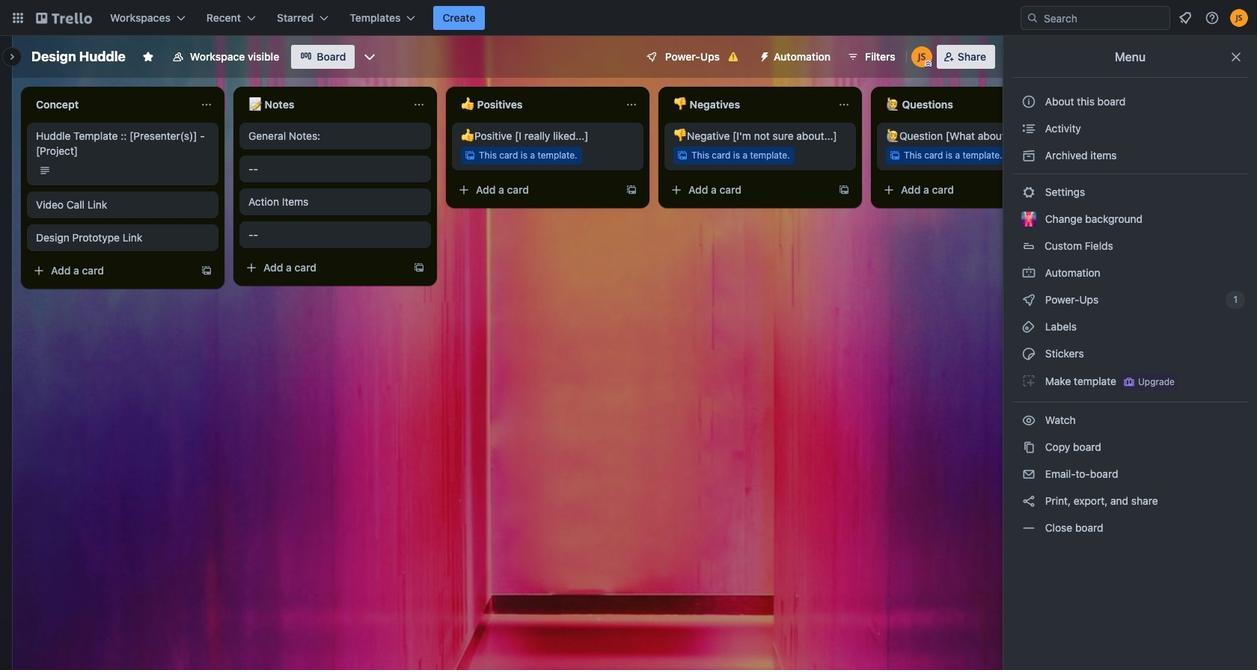 Task type: vqa. For each thing, say whether or not it's contained in the screenshot.
C associated with connorobrien324 (connorobrien324) image
no



Task type: describe. For each thing, give the bounding box(es) containing it.
3 sm image from the top
[[1022, 374, 1037, 389]]

open information menu image
[[1205, 10, 1220, 25]]

primary element
[[0, 0, 1258, 36]]

1 sm image from the top
[[1022, 185, 1037, 200]]

customize views image
[[363, 49, 378, 64]]

john smith (johnsmith38824343) image
[[1231, 9, 1249, 27]]

2 sm image from the top
[[1022, 320, 1037, 335]]

back to home image
[[36, 6, 92, 30]]

search image
[[1027, 12, 1039, 24]]

Search field
[[1039, 7, 1170, 28]]

star or unstar board image
[[142, 51, 154, 63]]



Task type: locate. For each thing, give the bounding box(es) containing it.
1 vertical spatial create from template… image
[[413, 262, 425, 274]]

john smith (johnsmith38824343) image
[[912, 46, 933, 67]]

1 horizontal spatial create from template… image
[[839, 184, 851, 196]]

1 vertical spatial create from template… image
[[201, 265, 213, 277]]

4 sm image from the top
[[1022, 413, 1037, 428]]

0 vertical spatial create from template… image
[[626, 184, 638, 196]]

None text field
[[27, 93, 195, 117], [452, 93, 620, 117], [665, 93, 833, 117], [27, 93, 195, 117], [452, 93, 620, 117], [665, 93, 833, 117]]

None text field
[[240, 93, 407, 117], [878, 93, 1045, 117], [240, 93, 407, 117], [878, 93, 1045, 117]]

0 vertical spatial create from template… image
[[839, 184, 851, 196]]

Board name text field
[[24, 45, 133, 69]]

5 sm image from the top
[[1022, 494, 1037, 509]]

create from template… image
[[839, 184, 851, 196], [201, 265, 213, 277]]

sm image
[[1022, 185, 1037, 200], [1022, 320, 1037, 335], [1022, 374, 1037, 389], [1022, 413, 1037, 428], [1022, 494, 1037, 509], [1022, 521, 1037, 536]]

0 horizontal spatial create from template… image
[[413, 262, 425, 274]]

1 horizontal spatial create from template… image
[[626, 184, 638, 196]]

sm image
[[753, 45, 774, 66], [1022, 121, 1037, 136], [1022, 148, 1037, 163], [1022, 266, 1037, 281], [1022, 293, 1037, 308], [1022, 347, 1037, 362], [1022, 440, 1037, 455], [1022, 467, 1037, 482]]

0 horizontal spatial create from template… image
[[201, 265, 213, 277]]

create from template… image
[[626, 184, 638, 196], [413, 262, 425, 274]]

6 sm image from the top
[[1022, 521, 1037, 536]]

this member is an admin of this board. image
[[925, 61, 932, 67]]

0 notifications image
[[1177, 9, 1195, 27]]



